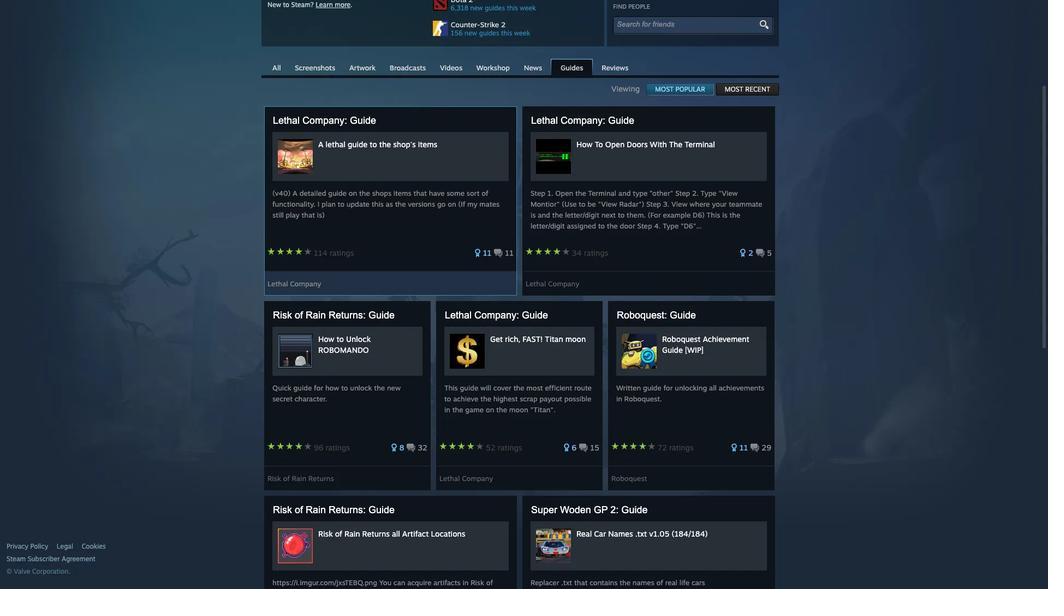Task type: describe. For each thing, give the bounding box(es) containing it.
the inside quick guide for how to unlock the new secret character.
[[374, 384, 385, 393]]

0 vertical spatial a
[[318, 140, 324, 149]]

artifact
[[403, 530, 429, 539]]

guides
[[561, 63, 584, 72]]

subscriber
[[28, 556, 60, 564]]

roboquest for roboquest link
[[612, 475, 648, 483]]

guide for risk of rain returns: guide
[[294, 384, 312, 393]]

0 vertical spatial that
[[414, 189, 427, 198]]

lethal
[[326, 140, 346, 149]]

roboquest achievement guide [wip]
[[663, 335, 750, 355]]

2 vertical spatial that
[[575, 579, 588, 588]]

new inside quick guide for how to unlock the new secret character.
[[387, 384, 401, 393]]

how to unlock robomando
[[318, 335, 371, 355]]

1.
[[548, 189, 554, 198]]

company: for risk of rain returns: guide
[[475, 310, 520, 321]]

car
[[594, 530, 607, 539]]

recent
[[746, 85, 771, 93]]

steam subscriber agreement link
[[7, 556, 259, 564]]

guide right lethal
[[348, 140, 368, 149]]

in inside this guide will cover the most efficient route to achieve the highest scrap payout possible in the game on the moon "titan".
[[445, 406, 451, 415]]

guide up a lethal guide to the shop's items
[[350, 115, 376, 126]]

guides link
[[551, 59, 593, 76]]

open for doors
[[606, 140, 625, 149]]

items inside (v40) a detailed guide on the shops items that have some sort of functionality.  i plan to update this as the versions go on (if my mates still play that is)
[[394, 189, 412, 198]]

risk of rain returns: guide for 96
[[273, 310, 395, 321]]

replacer .txt that contains the names of real life cars
[[531, 579, 708, 588]]

secret
[[273, 395, 293, 404]]

ratings for 114 ratings
[[330, 249, 354, 258]]

life
[[680, 579, 690, 588]]

most popular
[[656, 85, 706, 93]]

roboquest:
[[617, 310, 668, 321]]

(for
[[648, 211, 661, 220]]

company for risk of rain returns: guide
[[462, 475, 494, 483]]

lethal company for lethal company: guide
[[526, 280, 580, 288]]

fast!
[[523, 335, 543, 344]]

new
[[268, 1, 281, 9]]

0 horizontal spatial .txt
[[562, 579, 573, 588]]

of inside (v40) a detailed guide on the shops items that have some sort of functionality.  i plan to update this as the versions go on (if my mates still play that is)
[[482, 189, 489, 198]]

week inside the counter-strike 2 156 new guides this week
[[515, 29, 531, 37]]

0 vertical spatial terminal
[[685, 140, 716, 149]]

how to open doors with the terminal
[[577, 140, 716, 149]]

lethal company: guide up lethal
[[273, 115, 376, 126]]

more
[[335, 1, 351, 9]]

most recent link
[[717, 84, 780, 96]]

to up the door on the right of the page
[[618, 211, 625, 220]]

to inside this guide will cover the most efficient route to achieve the highest scrap payout possible in the game on the moon "titan".
[[445, 395, 451, 404]]

this inside (v40) a detailed guide on the shops items that have some sort of functionality.  i plan to update this as the versions go on (if my mates still play that is)
[[372, 200, 384, 209]]

lethal company for risk of rain returns: guide
[[440, 475, 494, 483]]

counter-strike 2 156 new guides this week
[[451, 20, 531, 37]]

viewing
[[612, 84, 647, 93]]

4.
[[655, 222, 661, 231]]

real
[[577, 530, 592, 539]]

in inside "https://i.imgur.com/jxstebq.png   you can acquire artifacts in risk of"
[[463, 579, 469, 588]]

.
[[351, 1, 353, 9]]

some
[[447, 189, 465, 198]]

guide up the unlock on the left
[[369, 310, 395, 321]]

all
[[273, 63, 281, 72]]

2:
[[611, 505, 619, 516]]

this inside this guide will cover the most efficient route to achieve the highest scrap payout possible in the game on the moon "titan".
[[445, 384, 458, 393]]

written
[[617, 384, 641, 393]]

for for of
[[314, 384, 324, 393]]

this inside step 1. open the terminal and type "other"  step 2. type "view montior" (use to be "view radar")  step 3. view where your teammate is and the letter/digit next to them. (for example d6) this is the letter/digit assigned to the door  step 4. type "d6"...
[[707, 211, 721, 220]]

popular
[[676, 85, 706, 93]]

valve
[[14, 568, 30, 576]]

32
[[418, 444, 428, 453]]

this guide will cover the most efficient route to achieve the highest scrap payout possible in the game on the moon "titan".
[[445, 384, 592, 415]]

screenshots
[[295, 63, 335, 72]]

1 vertical spatial letter/digit
[[531, 222, 565, 231]]

super
[[531, 505, 558, 516]]

super woden gp 2: guide
[[531, 505, 648, 516]]

guide up fast!
[[522, 310, 549, 321]]

1 vertical spatial and
[[538, 211, 551, 220]]

cookies
[[82, 543, 106, 551]]

steam?
[[291, 1, 314, 9]]

plan
[[322, 200, 336, 209]]

news link
[[519, 60, 548, 75]]

11 for roboquest: guide
[[740, 444, 749, 453]]

5
[[767, 249, 772, 258]]

shop's
[[393, 140, 416, 149]]

0 horizontal spatial lethal company link
[[268, 276, 321, 288]]

returns for risk of rain returns
[[309, 475, 334, 483]]

6
[[572, 444, 577, 453]]

most
[[527, 384, 543, 393]]

risk of rain returns: guide for super
[[273, 505, 395, 516]]

step left 4.
[[638, 222, 653, 231]]

written guide for unlocking all achievements in roboquest.
[[617, 384, 765, 404]]

(use
[[562, 200, 577, 209]]

this inside the counter-strike 2 156 new guides this week
[[502, 29, 513, 37]]

the
[[670, 140, 683, 149]]

52 ratings
[[486, 444, 523, 453]]

the down the highest
[[497, 406, 508, 415]]

steam
[[7, 556, 26, 564]]

will
[[481, 384, 492, 393]]

step up the view
[[676, 189, 691, 198]]

roboquest.
[[625, 395, 662, 404]]

guide up the risk of rain returns all artifact locations
[[369, 505, 395, 516]]

news
[[524, 63, 543, 72]]

guide for roboquest: guide
[[643, 384, 662, 393]]

2 is from the left
[[723, 211, 728, 220]]

the down (use
[[553, 211, 563, 220]]

0 vertical spatial week
[[520, 4, 536, 12]]

type
[[633, 189, 648, 198]]

of inside "https://i.imgur.com/jxstebq.png   you can acquire artifacts in risk of"
[[487, 579, 493, 588]]

doors
[[627, 140, 648, 149]]

radar")
[[620, 200, 645, 209]]

gp
[[594, 505, 608, 516]]

cookies link
[[82, 543, 106, 552]]

quick
[[273, 384, 292, 393]]

risk of rain returns
[[268, 475, 334, 483]]

guide up [wip]
[[670, 310, 697, 321]]

rich,
[[505, 335, 521, 344]]

to inside how to unlock robomando
[[337, 335, 344, 344]]

people
[[629, 3, 651, 10]]

the left the names
[[620, 579, 631, 588]]

videos
[[440, 63, 463, 72]]

in inside written guide for unlocking all achievements in roboquest.
[[617, 395, 623, 404]]

detailed
[[300, 189, 326, 198]]

broadcasts link
[[384, 60, 432, 75]]

on inside this guide will cover the most efficient route to achieve the highest scrap payout possible in the game on the moon "titan".
[[486, 406, 495, 415]]

©
[[7, 568, 12, 576]]

step 1. open the terminal and type "other"  step 2. type "view montior" (use to be "view radar")  step 3. view where your teammate is and the letter/digit next to them. (for example d6) this is the letter/digit assigned to the door  step 4. type "d6"...
[[531, 189, 763, 231]]

teammate
[[729, 200, 763, 209]]

lethal company link for risk of rain returns: guide
[[440, 471, 494, 483]]

counter-strike 2 link
[[451, 20, 599, 29]]

with
[[650, 140, 667, 149]]

3.
[[664, 200, 670, 209]]

to right new
[[283, 1, 290, 9]]

go
[[438, 200, 446, 209]]

the down teammate
[[730, 211, 741, 220]]

you
[[380, 579, 392, 588]]

roboquest for roboquest achievement guide [wip]
[[663, 335, 701, 344]]

my
[[468, 200, 478, 209]]

real car names .txt v1.05 (184/184)
[[577, 530, 708, 539]]

8
[[400, 444, 405, 453]]

2.
[[693, 189, 699, 198]]

ratings for 34 ratings
[[584, 249, 609, 258]]

0 horizontal spatial lethal company
[[268, 280, 321, 288]]

company for lethal company: guide
[[549, 280, 580, 288]]

policy
[[30, 543, 48, 551]]

find
[[614, 3, 627, 10]]

the up update
[[359, 189, 370, 198]]

shops
[[372, 189, 392, 198]]

6,318
[[451, 4, 469, 12]]

have
[[429, 189, 445, 198]]

the down the next
[[607, 222, 618, 231]]



Task type: vqa. For each thing, say whether or not it's contained in the screenshot.


Task type: locate. For each thing, give the bounding box(es) containing it.
1 horizontal spatial on
[[448, 200, 457, 209]]

this up the achieve
[[445, 384, 458, 393]]

2 inside the counter-strike 2 156 new guides this week
[[501, 20, 506, 29]]

2 risk of rain returns: guide from the top
[[273, 505, 395, 516]]

on left (if at top left
[[448, 200, 457, 209]]

guide inside (v40) a detailed guide on the shops items that have some sort of functionality.  i plan to update this as the versions go on (if my mates still play that is)
[[328, 189, 347, 198]]

company down 114
[[290, 280, 321, 288]]

1 vertical spatial risk of rain returns: guide
[[273, 505, 395, 516]]

functionality.
[[273, 200, 316, 209]]

for inside written guide for unlocking all achievements in roboquest.
[[664, 384, 673, 393]]

returns:
[[329, 310, 366, 321], [329, 505, 366, 516]]

lethal company link
[[268, 276, 321, 288], [526, 276, 580, 288], [440, 471, 494, 483]]

lethal company: guide for lethal company: guide
[[531, 115, 635, 126]]

lethal company link down 52
[[440, 471, 494, 483]]

the up (use
[[576, 189, 587, 198]]

all for returns
[[392, 530, 400, 539]]

find people
[[614, 3, 651, 10]]

0 vertical spatial risk of rain returns: guide
[[273, 310, 395, 321]]

.txt left v1.05
[[636, 530, 647, 539]]

lethal company: guide for risk of rain returns: guide
[[445, 310, 549, 321]]

0 horizontal spatial company:
[[303, 115, 347, 126]]

lethal company link down 34
[[526, 276, 580, 288]]

titan
[[545, 335, 564, 344]]

guides inside the counter-strike 2 156 new guides this week
[[479, 29, 500, 37]]

1 horizontal spatial lethal company link
[[440, 471, 494, 483]]

0 vertical spatial 2
[[501, 20, 506, 29]]

2 for from the left
[[664, 384, 673, 393]]

0 vertical spatial this
[[507, 4, 518, 12]]

None image field
[[758, 20, 771, 29]]

1 vertical spatial returns:
[[329, 505, 366, 516]]

on right game at the bottom of page
[[486, 406, 495, 415]]

returns: for super woden gp 2: guide
[[329, 505, 366, 516]]

a inside (v40) a detailed guide on the shops items that have some sort of functionality.  i plan to update this as the versions go on (if my mates still play that is)
[[293, 189, 298, 198]]

to inside (v40) a detailed guide on the shops items that have some sort of functionality.  i plan to update this as the versions go on (if my mates still play that is)
[[338, 200, 345, 209]]

1 horizontal spatial most
[[725, 85, 744, 93]]

returns: for 96 ratings
[[329, 310, 366, 321]]

ratings
[[330, 249, 354, 258], [584, 249, 609, 258], [326, 444, 350, 453], [498, 444, 523, 453], [670, 444, 694, 453]]

1 horizontal spatial type
[[701, 189, 717, 198]]

most for most popular
[[656, 85, 674, 93]]

lethal company link for lethal company: guide
[[526, 276, 580, 288]]

how
[[326, 384, 339, 393]]

this right strike
[[502, 29, 513, 37]]

letter/digit up assigned
[[566, 211, 600, 220]]

0 horizontal spatial for
[[314, 384, 324, 393]]

assigned
[[567, 222, 596, 231]]

[wip]
[[686, 346, 704, 355]]

returns for risk of rain returns all artifact locations
[[362, 530, 390, 539]]

new right 6,318
[[471, 4, 483, 12]]

1 horizontal spatial and
[[619, 189, 631, 198]]

1 vertical spatial new
[[465, 29, 478, 37]]

0 vertical spatial all
[[710, 384, 717, 393]]

guides
[[485, 4, 505, 12], [479, 29, 500, 37]]

new right unlock
[[387, 384, 401, 393]]

mates
[[480, 200, 500, 209]]

company: up lethal
[[303, 115, 347, 126]]

type down example
[[663, 222, 679, 231]]

1 horizontal spatial letter/digit
[[566, 211, 600, 220]]

0 vertical spatial in
[[617, 395, 623, 404]]

character.
[[295, 395, 327, 404]]

moon
[[566, 335, 586, 344], [510, 406, 529, 415]]

ratings right 72
[[670, 444, 694, 453]]

new inside the counter-strike 2 156 new guides this week
[[465, 29, 478, 37]]

1 risk of rain returns: guide from the top
[[273, 310, 395, 321]]

open inside step 1. open the terminal and type "other"  step 2. type "view montior" (use to be "view radar")  step 3. view where your teammate is and the letter/digit next to them. (for example d6) this is the letter/digit assigned to the door  step 4. type "d6"...
[[556, 189, 574, 198]]

replacer
[[531, 579, 560, 588]]

roboquest: guide
[[617, 310, 697, 321]]

2 vertical spatial new
[[387, 384, 401, 393]]

is
[[531, 211, 536, 220], [723, 211, 728, 220]]

for for guide
[[664, 384, 673, 393]]

returns down 96 at the bottom
[[309, 475, 334, 483]]

artwork
[[350, 63, 376, 72]]

that left the is)
[[302, 211, 315, 220]]

the down will
[[481, 395, 492, 404]]

example
[[663, 211, 691, 220]]

this up counter-strike 2 link
[[507, 4, 518, 12]]

0 horizontal spatial 2
[[501, 20, 506, 29]]

2 horizontal spatial company
[[549, 280, 580, 288]]

unlock
[[346, 335, 371, 344]]

1 horizontal spatial open
[[606, 140, 625, 149]]

0 vertical spatial and
[[619, 189, 631, 198]]

52
[[486, 444, 496, 453]]

1 for from the left
[[314, 384, 324, 393]]

in right artifacts
[[463, 579, 469, 588]]

2 right strike
[[501, 20, 506, 29]]

for inside quick guide for how to unlock the new secret character.
[[314, 384, 324, 393]]

1 vertical spatial 2
[[749, 249, 754, 258]]

0 vertical spatial open
[[606, 140, 625, 149]]

step up (for
[[647, 200, 662, 209]]

1 horizontal spatial roboquest
[[663, 335, 701, 344]]

route
[[575, 384, 592, 393]]

that left contains
[[575, 579, 588, 588]]

efficient
[[545, 384, 573, 393]]

0 horizontal spatial roboquest
[[612, 475, 648, 483]]

1 horizontal spatial is
[[723, 211, 728, 220]]

roboquest up [wip]
[[663, 335, 701, 344]]

0 horizontal spatial this
[[445, 384, 458, 393]]

96 ratings
[[314, 444, 350, 453]]

to up robomando
[[337, 335, 344, 344]]

step left the 1.
[[531, 189, 546, 198]]

of
[[482, 189, 489, 198], [295, 310, 303, 321], [283, 475, 290, 483], [295, 505, 303, 516], [335, 530, 342, 539], [487, 579, 493, 588], [657, 579, 664, 588]]

0 horizontal spatial in
[[445, 406, 451, 415]]

guide inside roboquest achievement guide [wip]
[[663, 346, 683, 355]]

1 vertical spatial on
[[448, 200, 457, 209]]

https://i.imgur.com/jxstebq.png
[[273, 579, 377, 588]]

114
[[314, 249, 328, 258]]

how inside how to unlock robomando
[[318, 335, 335, 344]]

1 horizontal spatial 2
[[749, 249, 754, 258]]

1 horizontal spatial this
[[707, 211, 721, 220]]

a left lethal
[[318, 140, 324, 149]]

1 is from the left
[[531, 211, 536, 220]]

guide up plan
[[328, 189, 347, 198]]

0 vertical spatial guides
[[485, 4, 505, 12]]

the right unlock
[[374, 384, 385, 393]]

this
[[507, 4, 518, 12], [502, 29, 513, 37], [372, 200, 384, 209]]

that
[[414, 189, 427, 198], [302, 211, 315, 220], [575, 579, 588, 588]]

how for rain
[[318, 335, 335, 344]]

29
[[762, 444, 772, 453]]

1 vertical spatial terminal
[[589, 189, 617, 198]]

the down the achieve
[[453, 406, 464, 415]]

guide inside this guide will cover the most efficient route to achieve the highest scrap payout possible in the game on the moon "titan".
[[460, 384, 479, 393]]

1 vertical spatial how
[[318, 335, 335, 344]]

quick guide for how to unlock the new secret character.
[[273, 384, 401, 404]]

lethal company
[[268, 280, 321, 288], [526, 280, 580, 288], [440, 475, 494, 483]]

next
[[602, 211, 616, 220]]

ratings right 96 at the bottom
[[326, 444, 350, 453]]

how for guide
[[577, 140, 593, 149]]

0 vertical spatial letter/digit
[[566, 211, 600, 220]]

1 horizontal spatial a
[[318, 140, 324, 149]]

locations
[[431, 530, 466, 539]]

guides down 6,318 new guides this week
[[479, 29, 500, 37]]

34
[[572, 249, 582, 258]]

1 horizontal spatial company
[[462, 475, 494, 483]]

0 horizontal spatial moon
[[510, 406, 529, 415]]

"view up the next
[[598, 200, 618, 209]]

lethal company: guide
[[273, 115, 376, 126], [531, 115, 635, 126], [445, 310, 549, 321]]

(if
[[459, 200, 466, 209]]

terminal up be
[[589, 189, 617, 198]]

returns: up the risk of rain returns all artifact locations
[[329, 505, 366, 516]]

0 horizontal spatial letter/digit
[[531, 222, 565, 231]]

moon inside this guide will cover the most efficient route to achieve the highest scrap payout possible in the game on the moon "titan".
[[510, 406, 529, 415]]

lethal company down 34
[[526, 280, 580, 288]]

1 vertical spatial open
[[556, 189, 574, 198]]

2 vertical spatial on
[[486, 406, 495, 415]]

1 horizontal spatial terminal
[[685, 140, 716, 149]]

guide inside quick guide for how to unlock the new secret character.
[[294, 384, 312, 393]]

returns
[[309, 475, 334, 483], [362, 530, 390, 539]]

lethal company down 52
[[440, 475, 494, 483]]

this down shops
[[372, 200, 384, 209]]

company: for lethal company: guide
[[561, 115, 606, 126]]

how up robomando
[[318, 335, 335, 344]]

counter-
[[451, 20, 481, 29]]

the right as
[[395, 200, 406, 209]]

is down montior" at the right of page
[[531, 211, 536, 220]]

in left game at the bottom of page
[[445, 406, 451, 415]]

guide inside written guide for unlocking all achievements in roboquest.
[[643, 384, 662, 393]]

lethal company link down 114
[[268, 276, 321, 288]]

letter/digit down montior" at the right of page
[[531, 222, 565, 231]]

1 horizontal spatial items
[[418, 140, 438, 149]]

0 vertical spatial items
[[418, 140, 438, 149]]

2
[[501, 20, 506, 29], [749, 249, 754, 258]]

1 vertical spatial moon
[[510, 406, 529, 415]]

moon down scrap
[[510, 406, 529, 415]]

items right shops
[[394, 189, 412, 198]]

and up the radar")
[[619, 189, 631, 198]]

returns left artifact
[[362, 530, 390, 539]]

11 for lethal company: guide
[[483, 249, 492, 258]]

ratings for 72 ratings
[[670, 444, 694, 453]]

114 ratings
[[314, 249, 354, 258]]

1 horizontal spatial that
[[414, 189, 427, 198]]

guide left [wip]
[[663, 346, 683, 355]]

0 horizontal spatial that
[[302, 211, 315, 220]]

"d6"...
[[681, 222, 702, 231]]

real
[[666, 579, 678, 588]]

1 vertical spatial all
[[392, 530, 400, 539]]

6,318 new guides this week
[[451, 4, 536, 12]]

0 horizontal spatial most
[[656, 85, 674, 93]]

reviews link
[[597, 60, 635, 75]]

0 horizontal spatial "view
[[598, 200, 618, 209]]

open up (use
[[556, 189, 574, 198]]

type right 2.
[[701, 189, 717, 198]]

2 returns: from the top
[[329, 505, 366, 516]]

to right plan
[[338, 200, 345, 209]]

1 most from the left
[[656, 85, 674, 93]]

scrap
[[520, 395, 538, 404]]

get
[[491, 335, 503, 344]]

0 vertical spatial how
[[577, 140, 593, 149]]

1 horizontal spatial "view
[[719, 189, 738, 198]]

how left to
[[577, 140, 593, 149]]

2 horizontal spatial lethal company link
[[526, 276, 580, 288]]

0 horizontal spatial returns
[[309, 475, 334, 483]]

guide up doors
[[609, 115, 635, 126]]

open
[[606, 140, 625, 149], [556, 189, 574, 198]]

"view up the your
[[719, 189, 738, 198]]

1 vertical spatial .txt
[[562, 579, 573, 588]]

to left shop's
[[370, 140, 377, 149]]

all left artifact
[[392, 530, 400, 539]]

1 horizontal spatial company:
[[475, 310, 520, 321]]

1 vertical spatial returns
[[362, 530, 390, 539]]

risk of rain returns: guide down risk of rain returns
[[273, 505, 395, 516]]

0 horizontal spatial 11
[[483, 249, 492, 258]]

0 horizontal spatial open
[[556, 189, 574, 198]]

roboquest up 2:
[[612, 475, 648, 483]]

to inside quick guide for how to unlock the new secret character.
[[342, 384, 348, 393]]

1 vertical spatial a
[[293, 189, 298, 198]]

moon right titan
[[566, 335, 586, 344]]

1 vertical spatial week
[[515, 29, 531, 37]]

34 ratings
[[572, 249, 609, 258]]

for up character.
[[314, 384, 324, 393]]

open for the
[[556, 189, 574, 198]]

.txt
[[636, 530, 647, 539], [562, 579, 573, 588]]

2 horizontal spatial that
[[575, 579, 588, 588]]

be
[[588, 200, 596, 209]]

v1.05
[[650, 530, 670, 539]]

1 vertical spatial "view
[[598, 200, 618, 209]]

0 horizontal spatial company
[[290, 280, 321, 288]]

all for unlocking
[[710, 384, 717, 393]]

in down written
[[617, 395, 623, 404]]

items
[[418, 140, 438, 149], [394, 189, 412, 198]]

0 vertical spatial moon
[[566, 335, 586, 344]]

all
[[710, 384, 717, 393], [392, 530, 400, 539]]

0 vertical spatial roboquest
[[663, 335, 701, 344]]

of inside risk of rain returns link
[[283, 475, 290, 483]]

highest
[[494, 395, 518, 404]]

lethal company: guide up to
[[531, 115, 635, 126]]

to right how
[[342, 384, 348, 393]]

i
[[318, 200, 320, 209]]

terminal inside step 1. open the terminal and type "other"  step 2. type "view montior" (use to be "view radar")  step 3. view where your teammate is and the letter/digit next to them. (for example d6) this is the letter/digit assigned to the door  step 4. type "d6"...
[[589, 189, 617, 198]]

d6)
[[693, 211, 705, 220]]

all inside written guide for unlocking all achievements in roboquest.
[[710, 384, 717, 393]]

to left be
[[579, 200, 586, 209]]

possible
[[565, 395, 592, 404]]

1 returns: from the top
[[329, 310, 366, 321]]

2 most from the left
[[725, 85, 744, 93]]

1 horizontal spatial all
[[710, 384, 717, 393]]

company down 34
[[549, 280, 580, 288]]

1 vertical spatial items
[[394, 189, 412, 198]]

in
[[617, 395, 623, 404], [445, 406, 451, 415], [463, 579, 469, 588]]

all right unlocking
[[710, 384, 717, 393]]

1 horizontal spatial .txt
[[636, 530, 647, 539]]

and down montior" at the right of page
[[538, 211, 551, 220]]

"titan".
[[531, 406, 556, 415]]

0 horizontal spatial a
[[293, 189, 298, 198]]

door
[[620, 222, 636, 231]]

privacy policy
[[7, 543, 48, 551]]

ratings for 96 ratings
[[326, 444, 350, 453]]

0 horizontal spatial all
[[392, 530, 400, 539]]

guide for lethal company: guide
[[460, 384, 479, 393]]

reviews
[[602, 63, 629, 72]]

guide right 2:
[[622, 505, 648, 516]]

the up scrap
[[514, 384, 525, 393]]

them.
[[627, 211, 646, 220]]

0 vertical spatial returns
[[309, 475, 334, 483]]

company: up to
[[561, 115, 606, 126]]

rain
[[306, 310, 326, 321], [292, 475, 306, 483], [306, 505, 326, 516], [345, 530, 360, 539]]

unlocking
[[675, 384, 708, 393]]

2 horizontal spatial in
[[617, 395, 623, 404]]

2 horizontal spatial lethal company
[[526, 280, 580, 288]]

new to steam? learn more .
[[268, 1, 353, 9]]

montior"
[[531, 200, 560, 209]]

ratings for 52 ratings
[[498, 444, 523, 453]]

0 vertical spatial .txt
[[636, 530, 647, 539]]

ratings right 34
[[584, 249, 609, 258]]

company down 52
[[462, 475, 494, 483]]

new right '156'
[[465, 29, 478, 37]]

1 vertical spatial this
[[445, 384, 458, 393]]

(v40)
[[273, 189, 291, 198]]

company: up get
[[475, 310, 520, 321]]

1 vertical spatial type
[[663, 222, 679, 231]]

to left the achieve
[[445, 395, 451, 404]]

2 vertical spatial this
[[372, 200, 384, 209]]

2 horizontal spatial 11
[[740, 444, 749, 453]]

to down the next
[[599, 222, 605, 231]]

for left unlocking
[[664, 384, 673, 393]]

the left shop's
[[380, 140, 391, 149]]

get rich, fast! titan moon
[[491, 335, 586, 344]]

1 horizontal spatial in
[[463, 579, 469, 588]]

1 horizontal spatial 11
[[505, 249, 514, 258]]

a up functionality. on the left
[[293, 189, 298, 198]]

0 vertical spatial "view
[[719, 189, 738, 198]]

guide up character.
[[294, 384, 312, 393]]

on up update
[[349, 189, 357, 198]]

roboquest
[[663, 335, 701, 344], [612, 475, 648, 483]]

.txt right the replacer
[[562, 579, 573, 588]]

risk inside "https://i.imgur.com/jxstebq.png   you can acquire artifacts in risk of"
[[471, 579, 485, 588]]

contains
[[590, 579, 618, 588]]

0 vertical spatial returns:
[[329, 310, 366, 321]]

0 horizontal spatial on
[[349, 189, 357, 198]]

items right shop's
[[418, 140, 438, 149]]

1 vertical spatial that
[[302, 211, 315, 220]]

1 horizontal spatial how
[[577, 140, 593, 149]]

returns: up the unlock on the left
[[329, 310, 366, 321]]

lethal company down 114
[[268, 280, 321, 288]]

ratings right 114
[[330, 249, 354, 258]]

robomando
[[318, 346, 369, 355]]

artwork link
[[344, 60, 381, 75]]

0 vertical spatial type
[[701, 189, 717, 198]]

all link
[[267, 60, 286, 75]]

roboquest inside roboquest achievement guide [wip]
[[663, 335, 701, 344]]

as
[[386, 200, 393, 209]]

most for most recent
[[725, 85, 744, 93]]

learn more link
[[316, 1, 351, 9]]

corporation.
[[32, 568, 70, 576]]

0 horizontal spatial type
[[663, 222, 679, 231]]

2 horizontal spatial company:
[[561, 115, 606, 126]]

0 horizontal spatial terminal
[[589, 189, 617, 198]]

ratings right 52
[[498, 444, 523, 453]]

0 vertical spatial new
[[471, 4, 483, 12]]

1 horizontal spatial moon
[[566, 335, 586, 344]]

terminal right the
[[685, 140, 716, 149]]

1 horizontal spatial returns
[[362, 530, 390, 539]]

1 vertical spatial guides
[[479, 29, 500, 37]]

where
[[690, 200, 710, 209]]

15
[[591, 444, 600, 453]]

roboquest link
[[612, 471, 648, 483]]

is down the your
[[723, 211, 728, 220]]

None text field
[[617, 20, 760, 28]]

this down the your
[[707, 211, 721, 220]]



